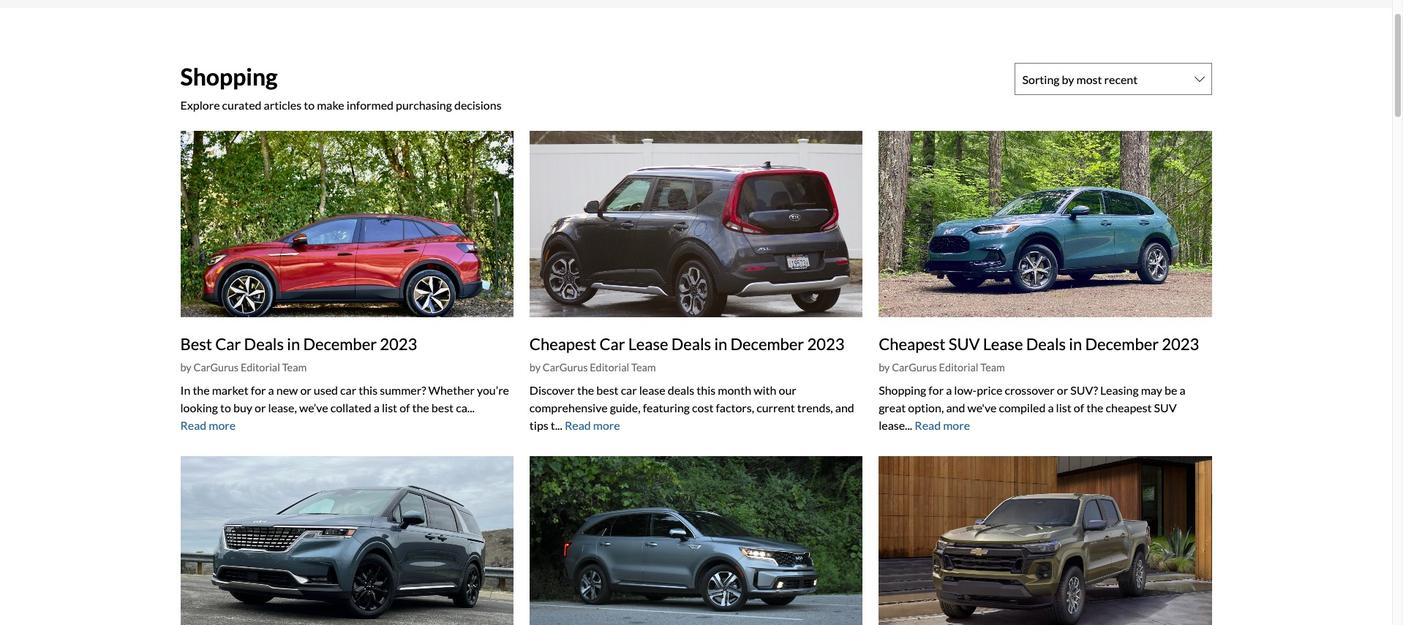 Task type: locate. For each thing, give the bounding box(es) containing it.
price
[[977, 383, 1003, 397]]

1 horizontal spatial read more link
[[565, 418, 620, 432]]

2 editorial from the left
[[590, 362, 629, 374]]

and
[[835, 401, 854, 415], [946, 401, 965, 415]]

for
[[251, 383, 266, 397], [929, 383, 944, 397]]

leasing
[[1101, 383, 1139, 397]]

or
[[300, 383, 312, 397], [1057, 383, 1068, 397], [255, 401, 266, 415]]

car for best
[[215, 334, 241, 354]]

team up "new"
[[282, 362, 307, 374]]

the inside the shopping for a low-price crossover or suv? leasing may be a great option, and we've compiled a list of the cheapest suv lease...
[[1087, 401, 1104, 415]]

2023 for cheapest suv lease deals in december 2023
[[1162, 334, 1199, 354]]

2 horizontal spatial read more link
[[915, 418, 970, 432]]

0 horizontal spatial car
[[215, 334, 241, 354]]

0 horizontal spatial suv
[[949, 334, 980, 354]]

3 2023 from the left
[[1162, 334, 1199, 354]]

read more down "option,"
[[915, 418, 970, 432]]

0 horizontal spatial in
[[287, 334, 300, 354]]

1 lease from the left
[[628, 334, 668, 354]]

lease for suv
[[983, 334, 1023, 354]]

cargurus for best car deals in december 2023
[[194, 362, 239, 374]]

3 read from the left
[[915, 418, 941, 432]]

editorial for cheapest car lease deals in december 2023
[[590, 362, 629, 374]]

1 car from the left
[[340, 383, 356, 397]]

cargurus up discover
[[543, 362, 588, 374]]

1 horizontal spatial of
[[1074, 401, 1084, 415]]

1 deals from the left
[[244, 334, 284, 354]]

1 editorial from the left
[[241, 362, 280, 374]]

to
[[304, 98, 315, 112], [220, 401, 231, 415]]

2 horizontal spatial read
[[915, 418, 941, 432]]

2 by from the left
[[530, 362, 541, 374]]

0 horizontal spatial read more link
[[180, 418, 236, 432]]

in for cheapest car lease deals in december 2023
[[714, 334, 727, 354]]

0 horizontal spatial cargurus
[[194, 362, 239, 374]]

3 read more link from the left
[[915, 418, 970, 432]]

0 horizontal spatial cheapest
[[530, 334, 596, 354]]

guide,
[[610, 401, 641, 415]]

cheapest
[[530, 334, 596, 354], [879, 334, 946, 354]]

1 horizontal spatial 2023
[[807, 334, 845, 354]]

of down suv?
[[1074, 401, 1084, 415]]

cheapest for cheapest suv lease deals in december 2023
[[879, 334, 946, 354]]

in up suv?
[[1069, 334, 1082, 354]]

read down comprehensive
[[565, 418, 591, 432]]

1 read more link from the left
[[180, 418, 236, 432]]

car up collated
[[340, 383, 356, 397]]

best car lease deals in december 2023 image
[[180, 456, 514, 626]]

1 for from the left
[[251, 383, 266, 397]]

or right "new"
[[300, 383, 312, 397]]

2 horizontal spatial editorial
[[939, 362, 979, 374]]

and inside "discover the best car lease deals this month with our comprehensive guide, featuring cost factors, current trends, and tips t..."
[[835, 401, 854, 415]]

shopping for shopping for a low-price crossover or suv? leasing may be a great option, and we've compiled a list of the cheapest suv lease...
[[879, 383, 926, 397]]

in up month
[[714, 334, 727, 354]]

this inside in the market for a new or used car this summer? whether you're looking to buy or lease, we've collated a list of the best ca... read more
[[359, 383, 378, 397]]

suv up low-
[[949, 334, 980, 354]]

1 and from the left
[[835, 401, 854, 415]]

1 horizontal spatial more
[[593, 418, 620, 432]]

trends,
[[797, 401, 833, 415]]

1 read more from the left
[[565, 418, 620, 432]]

1 by from the left
[[180, 362, 192, 374]]

1 horizontal spatial for
[[929, 383, 944, 397]]

more down guide,
[[593, 418, 620, 432]]

editorial for cheapest suv lease deals in december 2023
[[939, 362, 979, 374]]

december up used
[[303, 334, 377, 354]]

shopping
[[180, 62, 278, 91], [879, 383, 926, 397]]

1 list from the left
[[382, 401, 397, 415]]

best suv lease deals in december 2023 image
[[530, 456, 863, 626]]

team up lease
[[631, 362, 656, 374]]

1 by cargurus editorial team from the left
[[180, 362, 307, 374]]

this up collated
[[359, 383, 378, 397]]

read more link
[[180, 418, 236, 432], [565, 418, 620, 432], [915, 418, 970, 432]]

0 horizontal spatial 2023
[[380, 334, 417, 354]]

2 more from the left
[[593, 418, 620, 432]]

purchasing
[[396, 98, 452, 112]]

option,
[[908, 401, 944, 415]]

the inside "discover the best car lease deals this month with our comprehensive guide, featuring cost factors, current trends, and tips t..."
[[577, 383, 594, 397]]

you're
[[477, 383, 509, 397]]

collated
[[330, 401, 371, 415]]

shopping inside the shopping for a low-price crossover or suv? leasing may be a great option, and we've compiled a list of the cheapest suv lease...
[[879, 383, 926, 397]]

list down suv?
[[1056, 401, 1072, 415]]

list inside in the market for a new or used car this summer? whether you're looking to buy or lease, we've collated a list of the best ca... read more
[[382, 401, 397, 415]]

read more link down looking
[[180, 418, 236, 432]]

2 horizontal spatial or
[[1057, 383, 1068, 397]]

great
[[879, 401, 906, 415]]

1 horizontal spatial or
[[300, 383, 312, 397]]

3 team from the left
[[981, 362, 1005, 374]]

best down whether
[[432, 401, 454, 415]]

a left low-
[[946, 383, 952, 397]]

read more link down "option,"
[[915, 418, 970, 432]]

read more down comprehensive
[[565, 418, 620, 432]]

2 in from the left
[[714, 334, 727, 354]]

by for best car deals in december 2023
[[180, 362, 192, 374]]

explore
[[180, 98, 220, 112]]

1 read from the left
[[180, 418, 207, 432]]

cheapest for cheapest car lease deals in december 2023
[[530, 334, 596, 354]]

3 in from the left
[[1069, 334, 1082, 354]]

in for cheapest suv lease deals in december 2023
[[1069, 334, 1082, 354]]

in
[[287, 334, 300, 354], [714, 334, 727, 354], [1069, 334, 1082, 354]]

cargurus up market
[[194, 362, 239, 374]]

2 horizontal spatial by
[[879, 362, 890, 374]]

team for best car deals in december 2023
[[282, 362, 307, 374]]

1 horizontal spatial best
[[597, 383, 619, 397]]

of down summer?
[[400, 401, 410, 415]]

3 deals from the left
[[1026, 334, 1066, 354]]

1 horizontal spatial deals
[[671, 334, 711, 354]]

read
[[180, 418, 207, 432], [565, 418, 591, 432], [915, 418, 941, 432]]

articles
[[264, 98, 302, 112]]

cheapest car lease deals in december 2023
[[530, 334, 845, 354]]

2023 up be
[[1162, 334, 1199, 354]]

and inside the shopping for a low-price crossover or suv? leasing may be a great option, and we've compiled a list of the cheapest suv lease...
[[946, 401, 965, 415]]

read more
[[565, 418, 620, 432], [915, 418, 970, 432]]

best car deals in december 2023 image
[[180, 131, 514, 317]]

by up discover
[[530, 362, 541, 374]]

we've
[[968, 401, 997, 415]]

2 2023 from the left
[[807, 334, 845, 354]]

2023 up summer?
[[380, 334, 417, 354]]

2 december from the left
[[731, 334, 804, 354]]

2 horizontal spatial deals
[[1026, 334, 1066, 354]]

2023
[[380, 334, 417, 354], [807, 334, 845, 354], [1162, 334, 1199, 354]]

1 horizontal spatial this
[[697, 383, 716, 397]]

suv
[[949, 334, 980, 354], [1154, 401, 1177, 415]]

by for cheapest car lease deals in december 2023
[[530, 362, 541, 374]]

2 horizontal spatial more
[[943, 418, 970, 432]]

deals up "new"
[[244, 334, 284, 354]]

2 cargurus from the left
[[543, 362, 588, 374]]

1 horizontal spatial cheapest
[[879, 334, 946, 354]]

curated
[[222, 98, 262, 112]]

cargurus for cheapest car lease deals in december 2023
[[543, 362, 588, 374]]

1 horizontal spatial to
[[304, 98, 315, 112]]

more for cheapest suv lease deals in december 2023
[[943, 418, 970, 432]]

2 horizontal spatial december
[[1085, 334, 1159, 354]]

low-
[[954, 383, 977, 397]]

0 horizontal spatial by cargurus editorial team
[[180, 362, 307, 374]]

0 vertical spatial to
[[304, 98, 315, 112]]

1 of from the left
[[400, 401, 410, 415]]

0 horizontal spatial by
[[180, 362, 192, 374]]

or inside the shopping for a low-price crossover or suv? leasing may be a great option, and we've compiled a list of the cheapest suv lease...
[[1057, 383, 1068, 397]]

2023 up trends,
[[807, 334, 845, 354]]

2023 for cheapest car lease deals in december 2023
[[807, 334, 845, 354]]

2 list from the left
[[1056, 401, 1072, 415]]

0 horizontal spatial deals
[[244, 334, 284, 354]]

1 horizontal spatial list
[[1056, 401, 1072, 415]]

cargurus up "option,"
[[892, 362, 937, 374]]

1 horizontal spatial suv
[[1154, 401, 1177, 415]]

2 by cargurus editorial team from the left
[[530, 362, 656, 374]]

1 horizontal spatial read more
[[915, 418, 970, 432]]

in up "new"
[[287, 334, 300, 354]]

or left suv?
[[1057, 383, 1068, 397]]

1 more from the left
[[209, 418, 236, 432]]

deals up crossover
[[1026, 334, 1066, 354]]

2 car from the left
[[600, 334, 625, 354]]

3 december from the left
[[1085, 334, 1159, 354]]

informed
[[347, 98, 394, 112]]

the down suv?
[[1087, 401, 1104, 415]]

lease for car
[[628, 334, 668, 354]]

car right best
[[215, 334, 241, 354]]

deals
[[244, 334, 284, 354], [671, 334, 711, 354], [1026, 334, 1066, 354]]

more down the we've
[[943, 418, 970, 432]]

2 horizontal spatial cargurus
[[892, 362, 937, 374]]

cheapest up "option,"
[[879, 334, 946, 354]]

1 horizontal spatial by cargurus editorial team
[[530, 362, 656, 374]]

deals up 'deals'
[[671, 334, 711, 354]]

more down buy
[[209, 418, 236, 432]]

best
[[597, 383, 619, 397], [432, 401, 454, 415]]

a
[[268, 383, 274, 397], [946, 383, 952, 397], [1180, 383, 1186, 397], [374, 401, 380, 415], [1048, 401, 1054, 415]]

cheapest up discover
[[530, 334, 596, 354]]

to inside in the market for a new or used car this summer? whether you're looking to buy or lease, we've collated a list of the best ca... read more
[[220, 401, 231, 415]]

cheapest car lease deals in december 2023 image
[[530, 131, 863, 317]]

0 vertical spatial shopping
[[180, 62, 278, 91]]

3 editorial from the left
[[939, 362, 979, 374]]

0 horizontal spatial car
[[340, 383, 356, 397]]

lease
[[639, 383, 666, 397]]

3 more from the left
[[943, 418, 970, 432]]

0 horizontal spatial this
[[359, 383, 378, 397]]

2 read more from the left
[[915, 418, 970, 432]]

suv down be
[[1154, 401, 1177, 415]]

car up guide,
[[621, 383, 637, 397]]

be
[[1165, 383, 1178, 397]]

read down looking
[[180, 418, 207, 432]]

car
[[215, 334, 241, 354], [600, 334, 625, 354]]

2 lease from the left
[[983, 334, 1023, 354]]

to left buy
[[220, 401, 231, 415]]

0 horizontal spatial best
[[432, 401, 454, 415]]

read down "option,"
[[915, 418, 941, 432]]

0 horizontal spatial of
[[400, 401, 410, 415]]

0 horizontal spatial more
[[209, 418, 236, 432]]

the
[[193, 383, 210, 397], [577, 383, 594, 397], [412, 401, 429, 415], [1087, 401, 1104, 415]]

the up comprehensive
[[577, 383, 594, 397]]

2 car from the left
[[621, 383, 637, 397]]

0 horizontal spatial to
[[220, 401, 231, 415]]

whether
[[428, 383, 475, 397]]

ca...
[[456, 401, 475, 415]]

1 horizontal spatial car
[[621, 383, 637, 397]]

december up "leasing"
[[1085, 334, 1159, 354]]

1 2023 from the left
[[380, 334, 417, 354]]

cargurus
[[194, 362, 239, 374], [543, 362, 588, 374], [892, 362, 937, 374]]

2 read from the left
[[565, 418, 591, 432]]

1 horizontal spatial team
[[631, 362, 656, 374]]

2 cheapest from the left
[[879, 334, 946, 354]]

shopping up curated
[[180, 62, 278, 91]]

car up guide,
[[600, 334, 625, 354]]

tips
[[530, 418, 549, 432]]

or for new
[[300, 383, 312, 397]]

by cargurus editorial team
[[180, 362, 307, 374], [530, 362, 656, 374], [879, 362, 1005, 374]]

0 horizontal spatial for
[[251, 383, 266, 397]]

shopping for a low-price crossover or suv? leasing may be a great option, and we've compiled a list of the cheapest suv lease...
[[879, 383, 1186, 432]]

1 in from the left
[[287, 334, 300, 354]]

by up in
[[180, 362, 192, 374]]

2 horizontal spatial 2023
[[1162, 334, 1199, 354]]

2 deals from the left
[[671, 334, 711, 354]]

december
[[303, 334, 377, 354], [731, 334, 804, 354], [1085, 334, 1159, 354]]

lease
[[628, 334, 668, 354], [983, 334, 1023, 354]]

editorial up "new"
[[241, 362, 280, 374]]

or right buy
[[255, 401, 266, 415]]

0 horizontal spatial team
[[282, 362, 307, 374]]

2 team from the left
[[631, 362, 656, 374]]

team
[[282, 362, 307, 374], [631, 362, 656, 374], [981, 362, 1005, 374]]

0 horizontal spatial read more
[[565, 418, 620, 432]]

car
[[340, 383, 356, 397], [621, 383, 637, 397]]

1 vertical spatial suv
[[1154, 401, 1177, 415]]

1 cheapest from the left
[[530, 334, 596, 354]]

0 horizontal spatial shopping
[[180, 62, 278, 91]]

1 horizontal spatial lease
[[983, 334, 1023, 354]]

2 of from the left
[[1074, 401, 1084, 415]]

1 this from the left
[[359, 383, 378, 397]]

by cargurus editorial team up market
[[180, 362, 307, 374]]

0 horizontal spatial lease
[[628, 334, 668, 354]]

best truck lease deals in december 2023 image
[[879, 456, 1212, 626]]

by up 'great'
[[879, 362, 890, 374]]

to left make
[[304, 98, 315, 112]]

best up guide,
[[597, 383, 619, 397]]

0 vertical spatial best
[[597, 383, 619, 397]]

by cargurus editorial team up discover
[[530, 362, 656, 374]]

by
[[180, 362, 192, 374], [530, 362, 541, 374], [879, 362, 890, 374]]

editorial
[[241, 362, 280, 374], [590, 362, 629, 374], [939, 362, 979, 374]]

editorial up low-
[[939, 362, 979, 374]]

1 vertical spatial shopping
[[879, 383, 926, 397]]

lease up lease
[[628, 334, 668, 354]]

2 this from the left
[[697, 383, 716, 397]]

1 horizontal spatial shopping
[[879, 383, 926, 397]]

cheapest suv lease deals in december 2023 image
[[879, 131, 1212, 317]]

car inside "discover the best car lease deals this month with our comprehensive guide, featuring cost factors, current trends, and tips t..."
[[621, 383, 637, 397]]

1 horizontal spatial december
[[731, 334, 804, 354]]

2 and from the left
[[946, 401, 965, 415]]

0 horizontal spatial editorial
[[241, 362, 280, 374]]

for up buy
[[251, 383, 266, 397]]

1 horizontal spatial editorial
[[590, 362, 629, 374]]

3 by cargurus editorial team from the left
[[879, 362, 1005, 374]]

december up the with
[[731, 334, 804, 354]]

in the market for a new or used car this summer? whether you're looking to buy or lease, we've collated a list of the best ca... read more
[[180, 383, 509, 432]]

2 for from the left
[[929, 383, 944, 397]]

shopping up 'great'
[[879, 383, 926, 397]]

summer?
[[380, 383, 426, 397]]

lease up price
[[983, 334, 1023, 354]]

read more link down comprehensive
[[565, 418, 620, 432]]

1 vertical spatial best
[[432, 401, 454, 415]]

and right trends,
[[835, 401, 854, 415]]

by cargurus editorial team up low-
[[879, 362, 1005, 374]]

list down summer?
[[382, 401, 397, 415]]

editorial up guide,
[[590, 362, 629, 374]]

1 cargurus from the left
[[194, 362, 239, 374]]

1 horizontal spatial read
[[565, 418, 591, 432]]

2 read more link from the left
[[565, 418, 620, 432]]

cheapest suv lease deals in december 2023
[[879, 334, 1199, 354]]

read more link for cheapest car lease deals in december 2023
[[565, 418, 620, 432]]

for inside the shopping for a low-price crossover or suv? leasing may be a great option, and we've compiled a list of the cheapest suv lease...
[[929, 383, 944, 397]]

list
[[382, 401, 397, 415], [1056, 401, 1072, 415]]

0 horizontal spatial list
[[382, 401, 397, 415]]

1 horizontal spatial in
[[714, 334, 727, 354]]

1 horizontal spatial by
[[530, 362, 541, 374]]

0 vertical spatial suv
[[949, 334, 980, 354]]

more
[[209, 418, 236, 432], [593, 418, 620, 432], [943, 418, 970, 432]]

editorial for best car deals in december 2023
[[241, 362, 280, 374]]

1 horizontal spatial and
[[946, 401, 965, 415]]

of
[[400, 401, 410, 415], [1074, 401, 1084, 415]]

2 horizontal spatial in
[[1069, 334, 1082, 354]]

and down low-
[[946, 401, 965, 415]]

1 horizontal spatial cargurus
[[543, 362, 588, 374]]

0 horizontal spatial december
[[303, 334, 377, 354]]

1 team from the left
[[282, 362, 307, 374]]

0 horizontal spatial read
[[180, 418, 207, 432]]

list inside the shopping for a low-price crossover or suv? leasing may be a great option, and we've compiled a list of the cheapest suv lease...
[[1056, 401, 1072, 415]]

read for cheapest suv lease deals in december 2023
[[915, 418, 941, 432]]

2 horizontal spatial team
[[981, 362, 1005, 374]]

0 horizontal spatial and
[[835, 401, 854, 415]]

looking
[[180, 401, 218, 415]]

1 vertical spatial to
[[220, 401, 231, 415]]

this up cost
[[697, 383, 716, 397]]

3 by from the left
[[879, 362, 890, 374]]

2 horizontal spatial by cargurus editorial team
[[879, 362, 1005, 374]]

3 cargurus from the left
[[892, 362, 937, 374]]

suv?
[[1071, 383, 1098, 397]]

for up "option,"
[[929, 383, 944, 397]]

this
[[359, 383, 378, 397], [697, 383, 716, 397]]

1 car from the left
[[215, 334, 241, 354]]

or for crossover
[[1057, 383, 1068, 397]]

team up price
[[981, 362, 1005, 374]]

by cargurus editorial team for cheapest suv lease deals in december 2023
[[879, 362, 1005, 374]]

1 horizontal spatial car
[[600, 334, 625, 354]]



Task type: vqa. For each thing, say whether or not it's contained in the screenshot.
2018,
no



Task type: describe. For each thing, give the bounding box(es) containing it.
deals
[[668, 383, 695, 397]]

read for cheapest car lease deals in december 2023
[[565, 418, 591, 432]]

t...
[[551, 418, 563, 432]]

featuring
[[643, 401, 690, 415]]

lease...
[[879, 418, 913, 432]]

a right be
[[1180, 383, 1186, 397]]

lease,
[[268, 401, 297, 415]]

the down summer?
[[412, 401, 429, 415]]

by cargurus editorial team for cheapest car lease deals in december 2023
[[530, 362, 656, 374]]

shopping for shopping
[[180, 62, 278, 91]]

make
[[317, 98, 344, 112]]

current
[[757, 401, 795, 415]]

0 horizontal spatial or
[[255, 401, 266, 415]]

discover the best car lease deals this month with our comprehensive guide, featuring cost factors, current trends, and tips t...
[[530, 383, 854, 432]]

best car deals in december 2023
[[180, 334, 417, 354]]

cheapest suv lease deals in december 2023 link
[[879, 334, 1199, 354]]

cargurus for cheapest suv lease deals in december 2023
[[892, 362, 937, 374]]

car inside in the market for a new or used car this summer? whether you're looking to buy or lease, we've collated a list of the best ca... read more
[[340, 383, 356, 397]]

new
[[276, 383, 298, 397]]

deals for cheapest car lease deals in december 2023
[[671, 334, 711, 354]]

a right collated
[[374, 401, 380, 415]]

buy
[[233, 401, 252, 415]]

market
[[212, 383, 249, 397]]

month
[[718, 383, 752, 397]]

in
[[180, 383, 190, 397]]

best inside in the market for a new or used car this summer? whether you're looking to buy or lease, we've collated a list of the best ca... read more
[[432, 401, 454, 415]]

read more link for best car deals in december 2023
[[180, 418, 236, 432]]

chevron down image
[[1194, 73, 1205, 85]]

december for cheapest car lease deals in december 2023
[[731, 334, 804, 354]]

best
[[180, 334, 212, 354]]

team for cheapest car lease deals in december 2023
[[631, 362, 656, 374]]

team for cheapest suv lease deals in december 2023
[[981, 362, 1005, 374]]

cost
[[692, 401, 714, 415]]

december for cheapest suv lease deals in december 2023
[[1085, 334, 1159, 354]]

more for cheapest car lease deals in december 2023
[[593, 418, 620, 432]]

more inside in the market for a new or used car this summer? whether you're looking to buy or lease, we've collated a list of the best ca... read more
[[209, 418, 236, 432]]

of inside the shopping for a low-price crossover or suv? leasing may be a great option, and we've compiled a list of the cheapest suv lease...
[[1074, 401, 1084, 415]]

read more link for cheapest suv lease deals in december 2023
[[915, 418, 970, 432]]

this inside "discover the best car lease deals this month with our comprehensive guide, featuring cost factors, current trends, and tips t..."
[[697, 383, 716, 397]]

explore curated articles to make informed purchasing decisions
[[180, 98, 502, 112]]

factors,
[[716, 401, 754, 415]]

our
[[779, 383, 797, 397]]

car for cheapest
[[600, 334, 625, 354]]

1 december from the left
[[303, 334, 377, 354]]

by cargurus editorial team for best car deals in december 2023
[[180, 362, 307, 374]]

read more for car
[[565, 418, 620, 432]]

decisions
[[454, 98, 502, 112]]

suv inside the shopping for a low-price crossover or suv? leasing may be a great option, and we've compiled a list of the cheapest suv lease...
[[1154, 401, 1177, 415]]

we've
[[299, 401, 328, 415]]

comprehensive
[[530, 401, 608, 415]]

best car deals in december 2023 link
[[180, 334, 417, 354]]

the right in
[[193, 383, 210, 397]]

by for cheapest suv lease deals in december 2023
[[879, 362, 890, 374]]

deals for cheapest suv lease deals in december 2023
[[1026, 334, 1066, 354]]

cheapest
[[1106, 401, 1152, 415]]

may
[[1141, 383, 1163, 397]]

read more for suv
[[915, 418, 970, 432]]

crossover
[[1005, 383, 1055, 397]]

discover
[[530, 383, 575, 397]]

with
[[754, 383, 777, 397]]

a down crossover
[[1048, 401, 1054, 415]]

read inside in the market for a new or used car this summer? whether you're looking to buy or lease, we've collated a list of the best ca... read more
[[180, 418, 207, 432]]

compiled
[[999, 401, 1046, 415]]

best inside "discover the best car lease deals this month with our comprehensive guide, featuring cost factors, current trends, and tips t..."
[[597, 383, 619, 397]]

for inside in the market for a new or used car this summer? whether you're looking to buy or lease, we've collated a list of the best ca... read more
[[251, 383, 266, 397]]

a left "new"
[[268, 383, 274, 397]]

used
[[314, 383, 338, 397]]

cheapest car lease deals in december 2023 link
[[530, 334, 845, 354]]

of inside in the market for a new or used car this summer? whether you're looking to buy or lease, we've collated a list of the best ca... read more
[[400, 401, 410, 415]]



